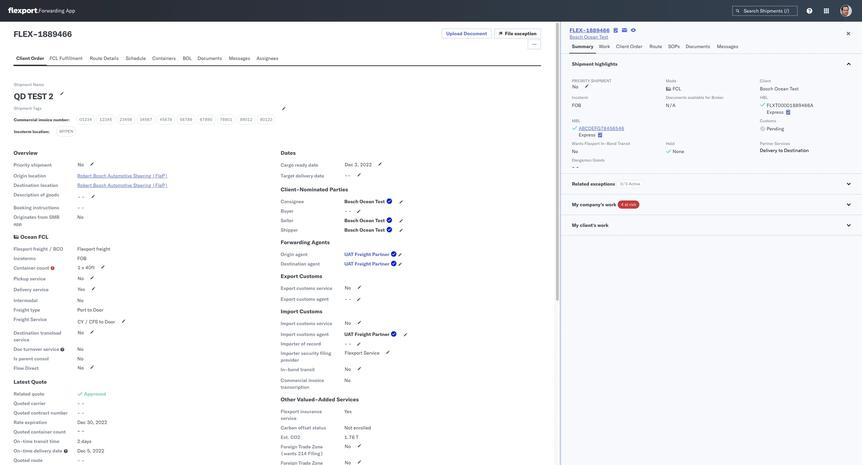 Task type: locate. For each thing, give the bounding box(es) containing it.
uat freight partner for destination agent
[[344, 261, 389, 267]]

2 robert bosch automotive steering (flep) from the top
[[77, 182, 168, 188]]

invoice inside commercial invoice transcription
[[308, 377, 324, 384]]

1 export from the top
[[281, 273, 298, 280]]

express up wants
[[579, 132, 596, 138]]

1 vertical spatial invoice
[[308, 377, 324, 384]]

1 horizontal spatial count
[[53, 429, 66, 435]]

1 quoted from the top
[[14, 401, 30, 407]]

transit for time
[[34, 438, 48, 445]]

route
[[649, 43, 662, 49], [90, 55, 102, 61]]

for
[[705, 95, 710, 100]]

location up 'destination location'
[[28, 173, 46, 179]]

doc turnover service
[[14, 346, 59, 352]]

robert for destination location
[[77, 182, 92, 188]]

documents right the 'bol' button
[[198, 55, 222, 61]]

steering
[[133, 173, 151, 179], [133, 182, 151, 188]]

priority shipment up origin location on the top of the page
[[14, 162, 52, 168]]

date down on-time transit time
[[52, 448, 62, 454]]

est.
[[281, 434, 289, 441]]

1 vertical spatial customs
[[299, 273, 322, 280]]

1 vertical spatial service
[[364, 350, 379, 356]]

0 vertical spatial client order
[[616, 43, 642, 49]]

--
[[345, 172, 351, 179]]

invoice up other valued-added services
[[308, 377, 324, 384]]

location for origin location
[[28, 173, 46, 179]]

2022 right 5, on the left of page
[[93, 448, 104, 454]]

flexport. image
[[8, 7, 39, 14]]

flexport right 'filing'
[[345, 350, 362, 356]]

service for doc turnover service
[[43, 346, 59, 352]]

broker
[[711, 95, 724, 100]]

1 horizontal spatial delivery
[[296, 173, 313, 179]]

priority shipment
[[572, 78, 612, 83], [14, 162, 52, 168]]

2 freight from the left
[[96, 246, 110, 252]]

1889466 up 'work'
[[586, 27, 610, 34]]

route inside route button
[[649, 43, 662, 49]]

1 vertical spatial steering
[[133, 182, 151, 188]]

client order down the flex
[[16, 55, 44, 61]]

forwarding up origin agent
[[281, 239, 310, 246]]

0 horizontal spatial :
[[48, 129, 50, 134]]

cy
[[78, 319, 84, 325]]

service inside destination transload service
[[14, 337, 29, 343]]

1 horizontal spatial route
[[649, 43, 662, 49]]

1 vertical spatial dec
[[77, 420, 86, 426]]

1 vertical spatial messages
[[229, 55, 250, 61]]

4 quoted from the top
[[14, 457, 30, 464]]

1 vertical spatial in-
[[281, 367, 288, 373]]

export for export customs agent
[[281, 296, 295, 302]]

0 vertical spatial delivery
[[760, 147, 777, 154]]

service inside 'flexport insurance service'
[[281, 415, 296, 422]]

: down commercial invoice number :
[[48, 129, 50, 134]]

/ left bco
[[49, 246, 52, 252]]

1 horizontal spatial door
[[105, 319, 115, 325]]

2 quoted from the top
[[14, 410, 30, 416]]

0 vertical spatial commercial
[[14, 117, 37, 122]]

2 vertical spatial to
[[99, 319, 103, 325]]

fob inside client bosch ocean test incoterm fob
[[572, 102, 581, 108]]

delivery up route
[[34, 448, 51, 454]]

service for export customs service
[[316, 285, 332, 291]]

route for route
[[649, 43, 662, 49]]

robert bosch automotive steering (flep) for origin location
[[77, 173, 168, 179]]

shipment up qd
[[14, 82, 32, 87]]

import
[[281, 308, 298, 315], [281, 321, 295, 327], [281, 331, 295, 337]]

messages button up shipment highlights button
[[714, 40, 742, 54]]

origin up 'destination location'
[[14, 173, 27, 179]]

smb
[[49, 214, 59, 220]]

destination down origin agent
[[281, 261, 306, 267]]

1 horizontal spatial express
[[767, 109, 784, 115]]

2 automotive from the top
[[108, 182, 132, 188]]

shipment inside button
[[572, 61, 594, 67]]

ocean inside client bosch ocean test incoterm fob
[[775, 86, 788, 92]]

work right client's
[[597, 222, 609, 228]]

documents up n/a
[[666, 95, 687, 100]]

uat freight partner link for destination agent
[[344, 261, 398, 267]]

1 (flep) from the top
[[152, 173, 168, 179]]

1 robert bosch automotive steering (flep) link from the top
[[77, 173, 168, 179]]

customs down export customs service
[[297, 296, 315, 302]]

0 vertical spatial importer
[[281, 341, 300, 347]]

description
[[14, 192, 39, 198]]

4
[[621, 202, 624, 207]]

2 vertical spatial documents
[[666, 95, 687, 100]]

flexport for flexport freight / bco
[[14, 246, 32, 252]]

export up import customs
[[281, 296, 295, 302]]

forwarding for forwarding agents
[[281, 239, 310, 246]]

of
[[40, 192, 45, 198], [301, 341, 305, 347]]

dates
[[281, 149, 296, 156]]

robert bosch automotive steering (flep) link for origin location
[[77, 173, 168, 179]]

agent up record
[[317, 331, 329, 337]]

shipment name
[[14, 82, 44, 87]]

on-time delivery date
[[14, 448, 62, 454]]

fulfillment
[[59, 55, 83, 61]]

freight for flexport freight
[[96, 246, 110, 252]]

forwarding app link
[[8, 7, 75, 14]]

1 horizontal spatial client order
[[616, 43, 642, 49]]

commercial inside commercial invoice transcription
[[281, 377, 307, 384]]

dec left 30,
[[77, 420, 86, 426]]

1889466 down forwarding app at left top
[[38, 29, 72, 39]]

count right container
[[53, 429, 66, 435]]

1 on- from the top
[[14, 438, 23, 445]]

2 export from the top
[[281, 285, 295, 291]]

0 vertical spatial import
[[281, 308, 298, 315]]

dec left 3,
[[345, 162, 353, 168]]

work button
[[596, 40, 613, 54]]

automotive for destination location
[[108, 182, 132, 188]]

express for mbl
[[579, 132, 596, 138]]

location for incoterm location :
[[32, 129, 48, 134]]

2022 right 3,
[[360, 162, 372, 168]]

bosch
[[569, 34, 583, 40], [760, 86, 773, 92], [93, 173, 106, 179], [93, 182, 106, 188], [344, 199, 358, 205], [344, 218, 358, 224], [344, 227, 358, 233]]

express for hbl
[[767, 109, 784, 115]]

door up cy / cfs to door
[[93, 307, 103, 313]]

0 vertical spatial in-
[[601, 141, 607, 146]]

client order button right 'work'
[[613, 40, 647, 54]]

documents for the left documents button
[[198, 55, 222, 61]]

1 vertical spatial client
[[16, 55, 30, 61]]

Search Shipments (/) text field
[[732, 6, 798, 16]]

client down the flex
[[16, 55, 30, 61]]

freight for flexport freight / bco
[[33, 246, 48, 252]]

schedule
[[126, 55, 146, 61]]

1 horizontal spatial service
[[364, 350, 379, 356]]

client right work button
[[616, 43, 629, 49]]

messages up shipment highlights button
[[717, 43, 738, 49]]

fcl down mode
[[673, 86, 681, 92]]

client up hbl
[[760, 78, 771, 83]]

0 vertical spatial related
[[572, 181, 589, 187]]

2 on- from the top
[[14, 448, 23, 454]]

location
[[32, 129, 48, 134], [28, 173, 46, 179], [40, 182, 58, 188]]

1 robert bosch automotive steering (flep) from the top
[[77, 173, 168, 179]]

1 horizontal spatial invoice
[[308, 377, 324, 384]]

route details
[[90, 55, 119, 61]]

1 vertical spatial count
[[53, 429, 66, 435]]

documents inside documents available for broker n/a
[[666, 95, 687, 100]]

0 vertical spatial location
[[32, 129, 48, 134]]

bol button
[[180, 52, 195, 65]]

shipment down highlights at top right
[[591, 78, 612, 83]]

0 vertical spatial robert
[[77, 173, 92, 179]]

customs for import customs agent
[[297, 331, 315, 337]]

0 vertical spatial forwarding
[[39, 8, 64, 14]]

0 vertical spatial on-
[[14, 438, 23, 445]]

1 vertical spatial export
[[281, 285, 295, 291]]

quoted up rate
[[14, 410, 30, 416]]

destination down pending
[[784, 147, 809, 154]]

40ft
[[85, 265, 95, 271]]

0 vertical spatial transit
[[300, 367, 315, 373]]

client order right work button
[[616, 43, 642, 49]]

service up import customs agent in the bottom of the page
[[317, 321, 332, 327]]

2 robert from the top
[[77, 182, 92, 188]]

date for target delivery date
[[314, 173, 324, 179]]

2 import from the top
[[281, 321, 295, 327]]

automotive
[[108, 173, 132, 179], [108, 182, 132, 188]]

type
[[30, 307, 40, 313]]

time up quoted route
[[23, 448, 33, 454]]

shipment
[[591, 78, 612, 83], [31, 162, 52, 168]]

2 vertical spatial location
[[40, 182, 58, 188]]

1 vertical spatial (flep)
[[152, 182, 168, 188]]

1 vertical spatial express
[[579, 132, 596, 138]]

1 vertical spatial uat freight partner
[[344, 261, 389, 267]]

my for my client's work
[[572, 222, 579, 228]]

1 horizontal spatial transit
[[300, 367, 315, 373]]

23456
[[120, 117, 132, 122]]

on- up quoted route
[[14, 448, 23, 454]]

3 export from the top
[[281, 296, 295, 302]]

: up mypen
[[68, 117, 70, 122]]

2022 for dec 3, 2022
[[360, 162, 372, 168]]

export for export customs service
[[281, 285, 295, 291]]

0 horizontal spatial of
[[40, 192, 45, 198]]

1 vertical spatial 2022
[[96, 420, 107, 426]]

messages button left assignees
[[226, 52, 254, 65]]

bol
[[183, 55, 192, 61]]

number
[[53, 117, 68, 122], [51, 410, 68, 416]]

my left company's
[[572, 202, 579, 208]]

documents button up shipment highlights button
[[683, 40, 714, 54]]

customs up export customs agent
[[297, 285, 315, 291]]

flexport inside wants flexport in-bond transit no
[[585, 141, 600, 146]]

0 vertical spatial count
[[37, 265, 49, 271]]

rate
[[14, 420, 24, 426]]

export down export customs
[[281, 285, 295, 291]]

quoted container count
[[14, 429, 66, 435]]

bosch ocean test for shipper
[[344, 227, 385, 233]]

location up goods
[[40, 182, 58, 188]]

1 customs from the top
[[297, 285, 315, 291]]

to down pending
[[779, 147, 783, 154]]

2 robert bosch automotive steering (flep) link from the top
[[77, 182, 168, 188]]

to for delivery
[[779, 147, 783, 154]]

destination inside destination transload service
[[14, 330, 39, 336]]

0/3
[[620, 181, 628, 186]]

flex-1889466 link
[[569, 27, 610, 34]]

in- inside wants flexport in-bond transit no
[[601, 141, 607, 146]]

1 uat freight partner link from the top
[[344, 251, 398, 258]]

not
[[344, 425, 352, 431]]

2 my from the top
[[572, 222, 579, 228]]

quoted for quoted carrier
[[14, 401, 30, 407]]

importer
[[281, 341, 300, 347], [281, 350, 300, 356]]

abcdefg78456546
[[579, 125, 624, 131]]

1 vertical spatial date
[[314, 173, 324, 179]]

in- down abcdefg78456546 button
[[601, 141, 607, 146]]

commercial for commercial invoice transcription
[[281, 377, 307, 384]]

documents
[[686, 43, 710, 49], [198, 55, 222, 61], [666, 95, 687, 100]]

of down import customs agent in the bottom of the page
[[301, 341, 305, 347]]

my for my company's work
[[572, 202, 579, 208]]

bco
[[53, 246, 63, 252]]

delivery
[[296, 173, 313, 179], [34, 448, 51, 454]]

customs for export customs agent
[[297, 296, 315, 302]]

number up mypen
[[53, 117, 68, 122]]

on-
[[14, 438, 23, 445], [14, 448, 23, 454]]

agent down export customs service
[[316, 296, 329, 302]]

dec left 5, on the left of page
[[77, 448, 86, 454]]

1 vertical spatial order
[[31, 55, 44, 61]]

0 vertical spatial 2022
[[360, 162, 372, 168]]

number right "contract" at the left bottom of the page
[[51, 410, 68, 416]]

0 vertical spatial messages
[[717, 43, 738, 49]]

fcl up flexport freight / bco
[[38, 233, 48, 240]]

destination down freight service
[[14, 330, 39, 336]]

transcription
[[281, 384, 309, 390]]

flexport up incoterms
[[14, 246, 32, 252]]

uat freight partner for origin agent
[[344, 251, 389, 258]]

order left route button
[[630, 43, 642, 49]]

route left sops
[[649, 43, 662, 49]]

1 horizontal spatial yes
[[344, 409, 352, 415]]

2 left days
[[77, 438, 80, 445]]

1 robert from the top
[[77, 173, 92, 179]]

flexport insurance service
[[281, 409, 322, 422]]

0 vertical spatial documents
[[686, 43, 710, 49]]

1 freight from the left
[[33, 246, 48, 252]]

0 horizontal spatial fob
[[77, 255, 87, 262]]

incoterm inside client bosch ocean test incoterm fob
[[572, 95, 588, 100]]

/ right cy
[[85, 319, 88, 325]]

destination for destination agent
[[281, 261, 306, 267]]

goods
[[593, 158, 605, 163]]

origin up destination agent
[[281, 251, 294, 258]]

related
[[572, 181, 589, 187], [14, 391, 30, 397]]

1 automotive from the top
[[108, 173, 132, 179]]

bosch inside client bosch ocean test incoterm fob
[[760, 86, 773, 92]]

0/3 active
[[620, 181, 640, 186]]

robert bosch automotive steering (flep) link for destination location
[[77, 182, 168, 188]]

import up importer of record
[[281, 331, 295, 337]]

2 vertical spatial uat freight partner
[[344, 331, 389, 337]]

customs for export customs
[[299, 273, 322, 280]]

freight service
[[14, 316, 47, 323]]

invoice down tags
[[38, 117, 52, 122]]

bosch ocean test for seller
[[344, 218, 385, 224]]

client-
[[281, 186, 300, 193]]

commercial invoice number :
[[14, 117, 70, 122]]

1 horizontal spatial client
[[616, 43, 629, 49]]

78901
[[220, 117, 232, 122]]

customs for import customs service
[[297, 321, 315, 327]]

containers
[[152, 55, 176, 61]]

2 steering from the top
[[133, 182, 151, 188]]

1 vertical spatial import
[[281, 321, 295, 327]]

delivery down pending
[[760, 147, 777, 154]]

0 horizontal spatial shipment
[[31, 162, 52, 168]]

1 vertical spatial on-
[[14, 448, 23, 454]]

my inside button
[[572, 222, 579, 228]]

service for flexport service
[[364, 350, 379, 356]]

importer for importer of record
[[281, 341, 300, 347]]

transit
[[618, 141, 630, 146]]

hold
[[666, 141, 675, 146]]

originates
[[14, 214, 36, 220]]

3 import from the top
[[281, 331, 295, 337]]

robert for origin location
[[77, 173, 92, 179]]

0 vertical spatial to
[[779, 147, 783, 154]]

mode
[[666, 78, 676, 83]]

3 customs from the top
[[297, 321, 315, 327]]

import for import customs
[[281, 308, 298, 315]]

1 vertical spatial origin
[[281, 251, 294, 258]]

0 vertical spatial work
[[605, 202, 616, 208]]

0 vertical spatial 2
[[49, 91, 53, 101]]

1 vertical spatial transit
[[34, 438, 48, 445]]

service up carbon
[[281, 415, 296, 422]]

3 quoted from the top
[[14, 429, 30, 435]]

1 vertical spatial forwarding
[[281, 239, 310, 246]]

1 horizontal spatial of
[[301, 341, 305, 347]]

work inside my client's work button
[[597, 222, 609, 228]]

0 horizontal spatial services
[[337, 396, 359, 403]]

2 (flep) from the top
[[152, 182, 168, 188]]

quoted left route
[[14, 457, 30, 464]]

0 horizontal spatial door
[[93, 307, 103, 313]]

export customs service
[[281, 285, 332, 291]]

services down pending
[[775, 141, 790, 146]]

fcl left fulfillment
[[50, 55, 58, 61]]

test for shipper
[[375, 227, 385, 233]]

flow direct
[[14, 365, 39, 371]]

1 vertical spatial location
[[28, 173, 46, 179]]

1 vertical spatial work
[[597, 222, 609, 228]]

customs for export customs service
[[297, 285, 315, 291]]

importer inside importer security filing provider
[[281, 350, 300, 356]]

export for export customs
[[281, 273, 298, 280]]

1 my from the top
[[572, 202, 579, 208]]

location down commercial invoice number :
[[32, 129, 48, 134]]

transit
[[300, 367, 315, 373], [34, 438, 48, 445]]

on- down rate
[[14, 438, 23, 445]]

messages left assignees
[[229, 55, 250, 61]]

work left 4
[[605, 202, 616, 208]]

0 horizontal spatial client
[[16, 55, 30, 61]]

uat freight partner link
[[344, 251, 398, 258], [344, 261, 398, 267]]

shipment
[[572, 61, 594, 67], [14, 82, 32, 87], [14, 106, 32, 111]]

booking
[[14, 205, 32, 211]]

flexport inside 'flexport insurance service'
[[281, 409, 299, 415]]

0 vertical spatial robert bosch automotive steering (flep)
[[77, 173, 168, 179]]

order down flex - 1889466
[[31, 55, 44, 61]]

0 horizontal spatial invoice
[[38, 117, 52, 122]]

quoted down rate
[[14, 429, 30, 435]]

2 uat freight partner link from the top
[[344, 261, 398, 267]]

0 vertical spatial uat freight partner
[[344, 251, 389, 258]]

import for import customs agent
[[281, 331, 295, 337]]

0 horizontal spatial incoterm
[[14, 129, 31, 134]]

time up on-time delivery date
[[23, 438, 33, 445]]

latest quote
[[14, 379, 47, 385]]

0 horizontal spatial delivery
[[14, 287, 32, 293]]

priority down shipment highlights
[[572, 78, 590, 83]]

on- for on-time delivery date
[[14, 448, 23, 454]]

carbon offset status
[[281, 425, 326, 431]]

quote
[[31, 379, 47, 385]]

2 importer from the top
[[281, 350, 300, 356]]

flex
[[14, 29, 33, 39]]

client order for client order button to the right
[[616, 43, 642, 49]]

service for import customs service
[[317, 321, 332, 327]]

0 horizontal spatial priority
[[14, 162, 30, 168]]

latest
[[14, 379, 30, 385]]

fcl for fcl fulfillment
[[50, 55, 58, 61]]

0 vertical spatial steering
[[133, 173, 151, 179]]

shipment for shipment tags
[[14, 106, 32, 111]]

service for freight service
[[30, 316, 47, 323]]

4 customs from the top
[[297, 331, 315, 337]]

flex-1889466
[[569, 27, 610, 34]]

to right cfs at the bottom left
[[99, 319, 103, 325]]

import down import customs
[[281, 321, 295, 327]]

trade
[[298, 444, 311, 450]]

work for my company's work
[[605, 202, 616, 208]]

qd test 2
[[14, 91, 53, 101]]

shipment for shipment name
[[14, 82, 32, 87]]

fob up 'mbl'
[[572, 102, 581, 108]]

5,
[[87, 448, 91, 454]]

0 vertical spatial dec
[[345, 162, 353, 168]]

number for commercial invoice number :
[[53, 117, 68, 122]]

0 vertical spatial (flep)
[[152, 173, 168, 179]]

client order button
[[613, 40, 647, 54], [14, 52, 47, 65]]

1 horizontal spatial :
[[68, 117, 70, 122]]

invoice for transcription
[[308, 377, 324, 384]]

forwarding left app
[[39, 8, 64, 14]]

1 vertical spatial automotive
[[108, 182, 132, 188]]

customs for import customs
[[300, 308, 322, 315]]

my left client's
[[572, 222, 579, 228]]

valued-
[[297, 396, 318, 403]]

client order button up shipment name
[[14, 52, 47, 65]]

upload document
[[446, 30, 487, 37]]

quoted for quoted route
[[14, 457, 30, 464]]

port
[[77, 307, 86, 313]]

to right port
[[87, 307, 92, 313]]

2 customs from the top
[[297, 296, 315, 302]]

0 horizontal spatial to
[[87, 307, 92, 313]]

of left goods
[[40, 192, 45, 198]]

my
[[572, 202, 579, 208], [572, 222, 579, 228]]

0 horizontal spatial fcl
[[38, 233, 48, 240]]

related for related quote
[[14, 391, 30, 397]]

1 vertical spatial uat
[[344, 261, 354, 267]]

incoterm
[[572, 95, 588, 100], [14, 129, 31, 134]]

1 import from the top
[[281, 308, 298, 315]]

added
[[318, 396, 335, 403]]

1 uat from the top
[[344, 251, 354, 258]]

time for delivery
[[23, 448, 33, 454]]

1 steering from the top
[[133, 173, 151, 179]]

import customs service
[[281, 321, 332, 327]]

to inside partner services delivery to destination
[[779, 147, 783, 154]]

2 vertical spatial date
[[52, 448, 62, 454]]

2 vertical spatial 2022
[[93, 448, 104, 454]]

service up consol
[[43, 346, 59, 352]]

1 uat freight partner from the top
[[344, 251, 389, 258]]

related up quoted carrier
[[14, 391, 30, 397]]

2 uat from the top
[[344, 261, 354, 267]]

1 horizontal spatial in-
[[601, 141, 607, 146]]

1 vertical spatial my
[[572, 222, 579, 228]]

route inside route details "button"
[[90, 55, 102, 61]]

wants flexport in-bond transit no
[[572, 141, 630, 155]]

offset
[[298, 425, 311, 431]]

0 vertical spatial fob
[[572, 102, 581, 108]]

0 vertical spatial export
[[281, 273, 298, 280]]

customs up export customs service
[[299, 273, 322, 280]]

flxt00001889466a
[[767, 102, 813, 108]]

import down export customs agent
[[281, 308, 298, 315]]

0 vertical spatial delivery
[[296, 173, 313, 179]]

quoted
[[14, 401, 30, 407], [14, 410, 30, 416], [14, 429, 30, 435], [14, 457, 30, 464]]

service up the doc
[[14, 337, 29, 343]]

export down destination agent
[[281, 273, 298, 280]]

shipment down summary button
[[572, 61, 594, 67]]

1 vertical spatial shipment
[[14, 82, 32, 87]]

app
[[14, 221, 22, 227]]

date right ready
[[308, 162, 318, 168]]

1 importer from the top
[[281, 341, 300, 347]]

priority shipment down shipment highlights
[[572, 78, 612, 83]]

agent up export customs
[[307, 261, 320, 267]]

fcl inside button
[[50, 55, 58, 61]]

2 uat freight partner from the top
[[344, 261, 389, 267]]



Task type: describe. For each thing, give the bounding box(es) containing it.
steering for origin location
[[133, 173, 151, 179]]

commercial for commercial invoice number :
[[14, 117, 37, 122]]

0 horizontal spatial messages button
[[226, 52, 254, 65]]

forwarding for forwarding app
[[39, 8, 64, 14]]

status
[[312, 425, 326, 431]]

3 uat from the top
[[344, 331, 354, 337]]

foreign trade zone (wants 214 filing)
[[281, 444, 323, 457]]

dec 3, 2022
[[345, 162, 372, 168]]

flexport for flexport freight
[[77, 246, 95, 252]]

transit for bond
[[300, 367, 315, 373]]

56789
[[180, 117, 192, 122]]

01234
[[79, 117, 92, 122]]

1 vertical spatial door
[[105, 319, 115, 325]]

fcl for fcl
[[673, 86, 681, 92]]

goods
[[46, 192, 59, 198]]

filing)
[[308, 451, 323, 457]]

upload document button
[[442, 28, 492, 39]]

dec for dec 5, 2022
[[77, 448, 86, 454]]

1 vertical spatial services
[[337, 396, 359, 403]]

agent up destination agent
[[295, 251, 308, 258]]

uat freight partner link for origin agent
[[344, 251, 398, 258]]

of for importer
[[301, 341, 305, 347]]

1 horizontal spatial client order button
[[613, 40, 647, 54]]

quoted contract number
[[14, 410, 68, 416]]

client order for the leftmost client order button
[[16, 55, 44, 61]]

pickup service
[[14, 276, 46, 282]]

is parent consol
[[14, 356, 49, 362]]

approved
[[84, 391, 106, 397]]

1 vertical spatial :
[[48, 129, 50, 134]]

1 vertical spatial to
[[87, 307, 92, 313]]

1 vertical spatial priority
[[14, 162, 30, 168]]

2 vertical spatial fcl
[[38, 233, 48, 240]]

is
[[14, 356, 17, 362]]

import for import customs service
[[281, 321, 295, 327]]

work for my client's work
[[597, 222, 609, 228]]

container
[[31, 429, 52, 435]]

quoted for quoted container count
[[14, 429, 30, 435]]

date for cargo ready date
[[308, 162, 318, 168]]

of for description
[[40, 192, 45, 198]]

bosch ocean test for consignee
[[344, 199, 385, 205]]

location for destination location
[[40, 182, 58, 188]]

invoice for number
[[38, 117, 52, 122]]

destination for destination location
[[14, 182, 39, 188]]

1 vertical spatial yes
[[344, 409, 352, 415]]

pending
[[767, 126, 784, 132]]

uat for destination agent
[[344, 261, 354, 267]]

enrolled
[[353, 425, 371, 431]]

2 days
[[77, 438, 91, 445]]

destination location
[[14, 182, 58, 188]]

on- for on-time transit time
[[14, 438, 23, 445]]

route
[[31, 457, 43, 464]]

cargo ready date
[[281, 162, 318, 168]]

importer of record
[[281, 341, 321, 347]]

flexport for flexport service
[[345, 350, 362, 356]]

0 vertical spatial client
[[616, 43, 629, 49]]

parties
[[330, 186, 348, 193]]

214
[[298, 451, 307, 457]]

0 vertical spatial customs
[[760, 118, 776, 123]]

0 horizontal spatial order
[[31, 55, 44, 61]]

dec for dec 3, 2022
[[345, 162, 353, 168]]

1 horizontal spatial 2
[[77, 438, 80, 445]]

route button
[[647, 40, 665, 54]]

carbon
[[281, 425, 297, 431]]

uat for origin agent
[[344, 251, 354, 258]]

risk
[[629, 202, 636, 207]]

other
[[281, 396, 296, 403]]

flexport freight
[[77, 246, 110, 252]]

client inside client bosch ocean test incoterm fob
[[760, 78, 771, 83]]

34567
[[140, 117, 152, 122]]

partner services delivery to destination
[[760, 141, 809, 154]]

delivery service
[[14, 287, 49, 293]]

test for consignee
[[375, 199, 385, 205]]

number for quoted contract number
[[51, 410, 68, 416]]

related quote
[[14, 391, 44, 397]]

0 horizontal spatial 1889466
[[38, 29, 72, 39]]

0 horizontal spatial client order button
[[14, 52, 47, 65]]

name
[[33, 82, 44, 87]]

sops button
[[665, 40, 683, 54]]

consol
[[34, 356, 49, 362]]

test inside 'link'
[[599, 34, 608, 40]]

instructions
[[33, 205, 59, 211]]

quoted route
[[14, 457, 43, 464]]

45678
[[160, 117, 172, 122]]

active
[[629, 181, 640, 186]]

ready
[[295, 162, 307, 168]]

services inside partner services delivery to destination
[[775, 141, 790, 146]]

related for related exceptions
[[572, 181, 589, 187]]

provider
[[281, 357, 299, 363]]

est. co2
[[281, 434, 300, 441]]

my client's work button
[[561, 215, 862, 236]]

flow
[[14, 365, 24, 371]]

1 vertical spatial priority shipment
[[14, 162, 52, 168]]

test inside client bosch ocean test incoterm fob
[[790, 86, 799, 92]]

buyer
[[281, 208, 293, 214]]

1.76
[[344, 434, 355, 441]]

0 vertical spatial door
[[93, 307, 103, 313]]

destination for destination transload service
[[14, 330, 39, 336]]

1 vertical spatial /
[[85, 319, 88, 325]]

seller
[[281, 218, 293, 224]]

1 vertical spatial delivery
[[14, 287, 32, 293]]

t
[[356, 434, 359, 441]]

delivery inside partner services delivery to destination
[[760, 147, 777, 154]]

forwarding agents
[[281, 239, 330, 246]]

(flep) for destination location
[[152, 182, 168, 188]]

parent
[[19, 356, 33, 362]]

destination transload service
[[14, 330, 61, 343]]

service for flexport insurance service
[[281, 415, 296, 422]]

shipment tags
[[14, 106, 42, 111]]

bosch ocean test link
[[569, 34, 608, 40]]

freight type
[[14, 307, 40, 313]]

2022 for dec 30, 2022
[[96, 420, 107, 426]]

0 vertical spatial yes
[[78, 286, 85, 292]]

origin for origin location
[[14, 173, 27, 179]]

flex-
[[569, 27, 586, 34]]

available
[[688, 95, 704, 100]]

route details button
[[87, 52, 123, 65]]

1 vertical spatial delivery
[[34, 448, 51, 454]]

robert bosch automotive steering (flep) for destination location
[[77, 182, 168, 188]]

1 horizontal spatial priority shipment
[[572, 78, 612, 83]]

ocean inside 'link'
[[584, 34, 598, 40]]

flexport service
[[345, 350, 379, 356]]

upload
[[446, 30, 462, 37]]

none
[[673, 148, 684, 155]]

importer for importer security filing provider
[[281, 350, 300, 356]]

0 horizontal spatial documents button
[[195, 52, 226, 65]]

target
[[281, 173, 294, 179]]

shipment for shipment highlights
[[572, 61, 594, 67]]

bosch inside 'link'
[[569, 34, 583, 40]]

documents available for broker n/a
[[666, 95, 724, 108]]

in-bond transit
[[281, 367, 315, 373]]

90123
[[260, 117, 273, 122]]

1 horizontal spatial messages button
[[714, 40, 742, 54]]

cfs
[[89, 319, 98, 325]]

0 vertical spatial shipment
[[591, 78, 612, 83]]

1 vertical spatial incoterm
[[14, 129, 31, 134]]

quoted for quoted contract number
[[14, 410, 30, 416]]

shipment highlights button
[[561, 54, 862, 74]]

filing
[[320, 350, 331, 356]]

automotive for origin location
[[108, 173, 132, 179]]

0 horizontal spatial 2
[[49, 91, 53, 101]]

origin for origin agent
[[281, 251, 294, 258]]

no inside wants flexport in-bond transit no
[[572, 148, 578, 155]]

details
[[104, 55, 119, 61]]

service down pickup service
[[33, 287, 49, 293]]

export customs agent
[[281, 296, 329, 302]]

dec for dec 30, 2022
[[77, 420, 86, 426]]

1 horizontal spatial documents button
[[683, 40, 714, 54]]

1 vertical spatial shipment
[[31, 162, 52, 168]]

partner inside partner services delivery to destination
[[760, 141, 774, 146]]

test for seller
[[375, 218, 385, 224]]

(flep) for origin location
[[152, 173, 168, 179]]

document
[[464, 30, 487, 37]]

1 horizontal spatial messages
[[717, 43, 738, 49]]

0 vertical spatial order
[[630, 43, 642, 49]]

contract
[[31, 410, 49, 416]]

0 horizontal spatial count
[[37, 265, 49, 271]]

time for transit
[[23, 438, 33, 445]]

abcdefg78456546 button
[[579, 125, 624, 131]]

origin location
[[14, 173, 46, 179]]

to for cfs
[[99, 319, 103, 325]]

documents for the rightmost documents button
[[686, 43, 710, 49]]

destination inside partner services delivery to destination
[[784, 147, 809, 154]]

1 horizontal spatial 1889466
[[586, 27, 610, 34]]

service down container count
[[30, 276, 46, 282]]

time down container
[[50, 438, 59, 445]]

0 horizontal spatial /
[[49, 246, 52, 252]]

x
[[82, 265, 84, 271]]

2022 for dec 5, 2022
[[93, 448, 104, 454]]

rate expiration
[[14, 420, 47, 426]]

days
[[81, 438, 91, 445]]

flexport for flexport insurance service
[[281, 409, 299, 415]]

steering for destination location
[[133, 182, 151, 188]]

originates from smb app
[[14, 214, 59, 227]]

foreign
[[281, 444, 297, 450]]

service for destination transload service
[[14, 337, 29, 343]]

1 horizontal spatial priority
[[572, 78, 590, 83]]

route for route details
[[90, 55, 102, 61]]

forwarding app
[[39, 8, 75, 14]]

app
[[66, 8, 75, 14]]

shipper
[[281, 227, 298, 233]]

on-time transit time
[[14, 438, 59, 445]]

3 uat freight partner from the top
[[344, 331, 389, 337]]

mbl
[[572, 118, 580, 123]]



Task type: vqa. For each thing, say whether or not it's contained in the screenshot.
settings
no



